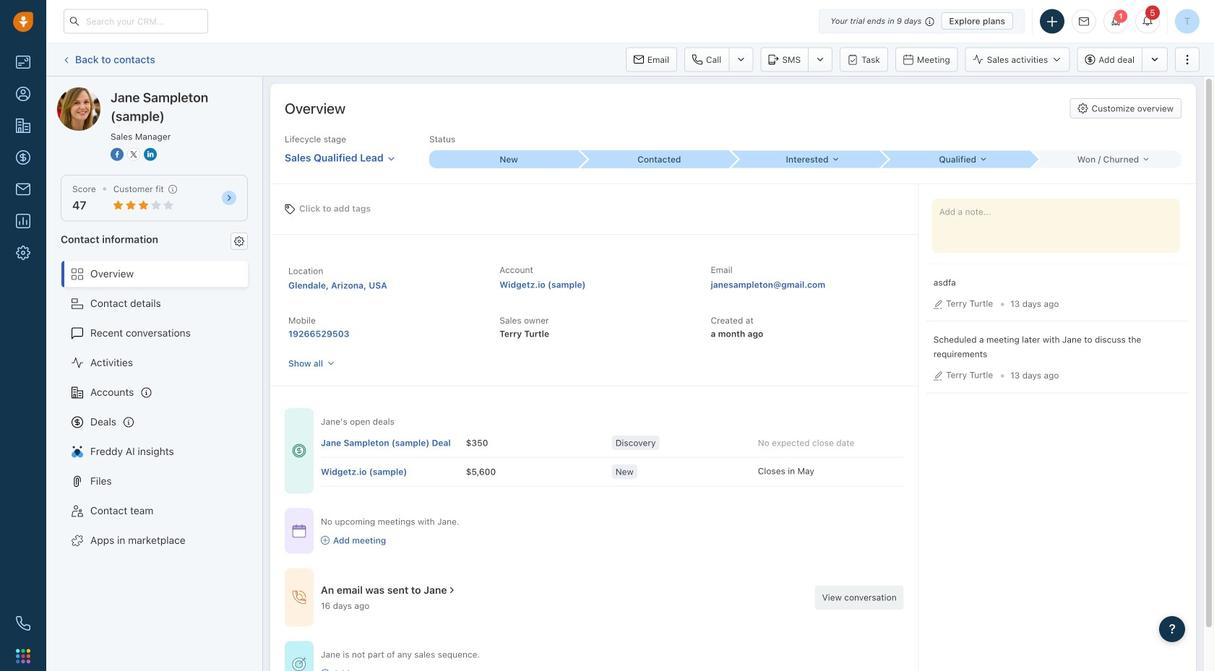 Task type: locate. For each thing, give the bounding box(es) containing it.
row group
[[321, 429, 904, 487]]

0 vertical spatial cell
[[321, 429, 466, 457]]

row
[[321, 429, 904, 458], [321, 458, 904, 487]]

cell
[[321, 429, 466, 457], [321, 458, 466, 486]]

0 horizontal spatial container_wx8msf4aqz5i3rn1 image
[[292, 444, 307, 459]]

freshworks switcher image
[[16, 650, 30, 664]]

container_wx8msf4aqz5i3rn1 image
[[292, 524, 307, 539], [321, 537, 330, 545], [447, 586, 457, 596], [292, 591, 307, 605], [292, 658, 307, 672]]

2 row from the top
[[321, 458, 904, 487]]

container_wx8msf4aqz5i3rn1 image
[[292, 444, 307, 459], [321, 670, 330, 672]]

phone image
[[16, 617, 30, 631]]

1 vertical spatial cell
[[321, 458, 466, 486]]

1 row from the top
[[321, 429, 904, 458]]

1 horizontal spatial container_wx8msf4aqz5i3rn1 image
[[321, 670, 330, 672]]



Task type: describe. For each thing, give the bounding box(es) containing it.
1 vertical spatial container_wx8msf4aqz5i3rn1 image
[[321, 670, 330, 672]]

1 cell from the top
[[321, 429, 466, 457]]

phone element
[[9, 610, 38, 639]]

2 cell from the top
[[321, 458, 466, 486]]

Search your CRM... text field
[[64, 9, 208, 34]]

send email image
[[1080, 17, 1090, 26]]

0 vertical spatial container_wx8msf4aqz5i3rn1 image
[[292, 444, 307, 459]]

mng settings image
[[234, 236, 244, 246]]



Task type: vqa. For each thing, say whether or not it's contained in the screenshot.
first "cell" from the top
yes



